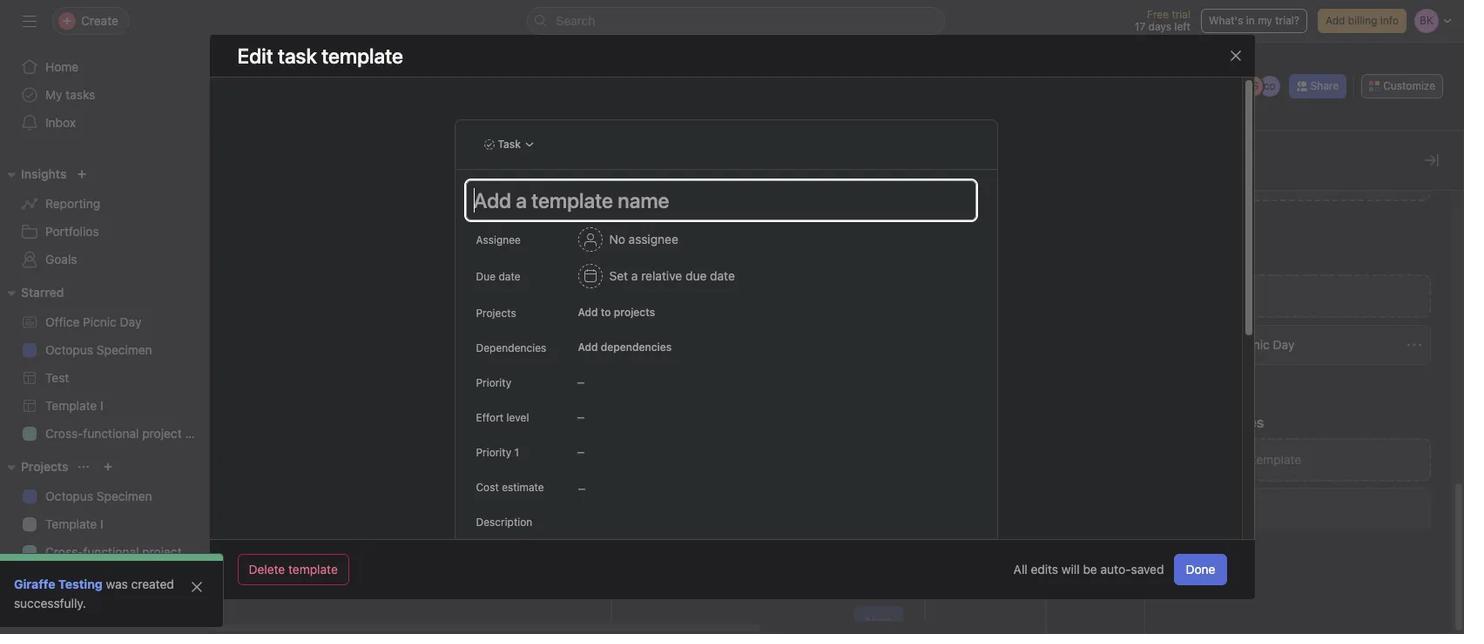Task type: vqa. For each thing, say whether or not it's contained in the screenshot.
Messages "Link"
yes



Task type: describe. For each thing, give the bounding box(es) containing it.
add for add form
[[1200, 288, 1222, 303]]

specimen inside 'starred' 'element'
[[97, 342, 152, 357]]

work flowing.
[[251, 376, 337, 392]]

specimen inside projects element
[[97, 489, 152, 504]]

search list box
[[527, 7, 945, 35]]

list image
[[240, 64, 261, 85]]

should
[[1189, 351, 1223, 364]]

add task template
[[1200, 452, 1302, 467]]

what's
[[1209, 14, 1244, 27]]

be
[[1083, 562, 1098, 577]]

marketing for marketing dashboards
[[45, 572, 101, 587]]

automate
[[251, 359, 314, 375]]

octopus for 1st octopus specimen link from the bottom of the page
[[45, 489, 93, 504]]

trial?
[[1276, 14, 1300, 27]]

project for 2nd cross-functional project plan link from the bottom
[[142, 426, 182, 441]]

1 horizontal spatial portfolios
[[286, 52, 340, 67]]

test
[[45, 370, 69, 385]]

dependencies
[[476, 342, 546, 355]]

marketing dashboard
[[357, 52, 476, 67]]

customize button
[[1362, 74, 1444, 98]]

form
[[1226, 288, 1252, 303]]

edit
[[237, 44, 273, 68]]

level
[[506, 411, 529, 424]]

in inside button
[[1247, 14, 1255, 27]]

delete
[[249, 562, 285, 577]]

0 horizontal spatial close image
[[190, 580, 204, 594]]

plan for 1st cross-functional project plan link from the bottom
[[185, 545, 209, 559]]

cross-functional project plan for 2nd cross-functional project plan link from the bottom
[[45, 426, 209, 441]]

— button for priority
[[570, 370, 674, 395]]

what
[[1162, 351, 1186, 364]]

reporting link
[[10, 190, 199, 218]]

0 horizontal spatial portfolios link
[[10, 218, 199, 246]]

i for first template i link from the bottom
[[100, 517, 103, 532]]

office picnic day link
[[10, 308, 199, 336]]

untitled section button
[[989, 262, 1259, 294]]

1 vertical spatial your
[[317, 359, 346, 375]]

move
[[1054, 351, 1081, 364]]

add for add to projects
[[578, 306, 598, 319]]

date inside "dropdown button"
[[710, 268, 735, 283]]

messages
[[839, 109, 897, 124]]

template for first template i link from the bottom
[[45, 517, 97, 532]]

template inside button
[[288, 562, 338, 577]]

day inside button
[[1274, 337, 1295, 352]]

plan for 2nd cross-functional project plan link from the bottom
[[185, 426, 209, 441]]

section
[[1044, 270, 1091, 286]]

day inside 'starred' 'element'
[[120, 315, 142, 329]]

projects
[[614, 306, 655, 319]]

add dependencies button
[[570, 335, 679, 360]]

cross-functional project plan for 1st cross-functional project plan link from the bottom
[[45, 545, 209, 559]]

— for level
[[577, 412, 585, 423]]

billing
[[1349, 14, 1378, 27]]

assignee
[[476, 234, 521, 247]]

untitled
[[989, 270, 1040, 286]]

office picnic day inside button
[[1199, 337, 1295, 352]]

insights button
[[0, 164, 67, 185]]

hide sidebar image
[[23, 14, 37, 28]]

template i for 1st template i link from the top of the page
[[45, 398, 103, 413]]

being
[[767, 240, 811, 260]]

to inside how are tasks being added to this project?
[[869, 240, 884, 260]]

projects button
[[0, 457, 68, 477]]

created
[[131, 577, 174, 592]]

files link
[[918, 107, 958, 126]]

home
[[45, 59, 79, 74]]

messages link
[[825, 107, 897, 126]]

17
[[1135, 20, 1146, 33]]

dashboard link
[[727, 107, 804, 126]]

section,
[[1119, 351, 1159, 364]]

workflow
[[251, 317, 360, 350]]

successfully.
[[14, 596, 86, 611]]

share
[[1311, 79, 1339, 92]]

add to starred image
[[438, 78, 452, 92]]

— button for effort level
[[570, 405, 674, 430]]

calendar link
[[531, 107, 596, 126]]

add for add billing info
[[1326, 14, 1346, 27]]

add form button
[[1167, 274, 1432, 318]]

set a relative due date button
[[570, 261, 743, 292]]

done
[[1186, 562, 1216, 577]]

1 inside the 1 task template
[[1082, 553, 1087, 566]]

cross- for 1st cross-functional project plan link from the bottom
[[45, 545, 83, 559]]

was
[[106, 577, 128, 592]]

task button
[[476, 132, 542, 157]]

0 vertical spatial projects
[[476, 307, 516, 320]]

starred
[[21, 285, 64, 300]]

calendar
[[545, 109, 596, 124]]

1 task template
[[1074, 553, 1118, 582]]

2 cross-functional project plan link from the top
[[10, 538, 209, 566]]

relative
[[641, 268, 682, 283]]

are
[[692, 240, 717, 260]]

my tasks link
[[10, 81, 199, 109]]

dashboards
[[105, 572, 171, 587]]

edits
[[1031, 562, 1059, 577]]

edit task template
[[237, 44, 403, 68]]

— button
[[570, 440, 674, 464]]

building
[[315, 282, 411, 315]]

start building your workflow in two minutes automate your team's process and keep work flowing.
[[251, 282, 538, 392]]

workflow link
[[617, 107, 685, 126]]

timeline
[[461, 109, 510, 124]]

add billing info
[[1326, 14, 1399, 27]]

set a relative due date
[[609, 268, 735, 283]]

info
[[1381, 14, 1399, 27]]

add task template button
[[1167, 438, 1432, 482]]

tasks inside how are tasks being added to this project?
[[721, 240, 763, 260]]

due
[[476, 270, 495, 283]]

1 template i link from the top
[[10, 392, 199, 420]]

trial
[[1172, 8, 1191, 21]]

task templates
[[1167, 415, 1265, 430]]

automatically?
[[1033, 367, 1106, 380]]

effort level
[[476, 411, 529, 424]]

giraffe
[[14, 577, 55, 592]]

to inside button
[[601, 306, 611, 319]]

projects inside dropdown button
[[21, 459, 68, 474]]

test link
[[10, 364, 199, 392]]

functional for 2nd cross-functional project plan link from the bottom
[[83, 426, 139, 441]]

assignee
[[628, 232, 678, 247]]

office inside 'starred' 'element'
[[45, 315, 80, 329]]

will
[[1062, 562, 1080, 577]]

add form
[[1200, 288, 1252, 303]]

0 vertical spatial portfolios link
[[286, 51, 340, 70]]

how are tasks being added to this project?
[[653, 240, 884, 284]]

happen
[[992, 367, 1030, 380]]

my
[[1258, 14, 1273, 27]]



Task type: locate. For each thing, give the bounding box(es) containing it.
0 horizontal spatial task
[[1090, 553, 1110, 566]]

untitled section
[[989, 270, 1091, 286]]

two minutes
[[393, 317, 538, 350]]

insights element
[[0, 159, 209, 277]]

1 right will at the bottom of the page
[[1082, 553, 1087, 566]]

1 down level
[[514, 446, 519, 459]]

dependencies
[[601, 341, 672, 354]]

this
[[1097, 351, 1116, 364]]

— up — popup button
[[577, 412, 585, 423]]

portfolios
[[286, 52, 340, 67], [45, 224, 99, 239]]

marketing dashboards
[[45, 572, 171, 587]]

0 vertical spatial customize
[[1384, 79, 1436, 92]]

octopus inside projects element
[[45, 489, 93, 504]]

add left billing
[[1326, 14, 1346, 27]]

1 horizontal spatial picnic
[[1237, 337, 1270, 352]]

add down add to projects button
[[578, 341, 598, 354]]

1 template i from the top
[[45, 398, 103, 413]]

1 vertical spatial i
[[100, 517, 103, 532]]

0 vertical spatial template i link
[[10, 392, 199, 420]]

cross- inside projects element
[[45, 545, 83, 559]]

0 vertical spatial in
[[1247, 14, 1255, 27]]

plan inside 'starred' 'element'
[[185, 426, 209, 441]]

0 vertical spatial project
[[142, 426, 182, 441]]

2 horizontal spatial to
[[1084, 351, 1094, 364]]

octopus specimen inside projects element
[[45, 489, 152, 504]]

0 vertical spatial 1
[[514, 446, 519, 459]]

1 horizontal spatial portfolios link
[[286, 51, 340, 70]]

goals link
[[10, 246, 199, 274]]

task right will at the bottom of the page
[[1090, 553, 1110, 566]]

add for add dependencies
[[578, 341, 598, 354]]

was created successfully.
[[14, 577, 174, 611]]

None text field
[[282, 70, 405, 101]]

2 functional from the top
[[83, 545, 139, 559]]

1 vertical spatial to
[[601, 306, 611, 319]]

1 vertical spatial template i link
[[10, 511, 199, 538]]

search
[[556, 13, 596, 28]]

0 horizontal spatial portfolios
[[45, 224, 99, 239]]

2 octopus from the top
[[45, 489, 93, 504]]

— inside popup button
[[577, 447, 585, 457]]

cross-functional project plan inside projects element
[[45, 545, 209, 559]]

2 template i link from the top
[[10, 511, 199, 538]]

functional up the marketing dashboards
[[83, 545, 139, 559]]

project inside 'starred' 'element'
[[142, 426, 182, 441]]

cross-functional project plan link down "test" "link"
[[10, 420, 209, 448]]

0 vertical spatial functional
[[83, 426, 139, 441]]

0 horizontal spatial tasks
[[66, 87, 95, 102]]

0 vertical spatial octopus specimen link
[[10, 336, 199, 364]]

1 vertical spatial octopus specimen link
[[10, 483, 199, 511]]

1 vertical spatial projects
[[21, 459, 68, 474]]

cross-functional project plan link up the marketing dashboards
[[10, 538, 209, 566]]

octopus specimen link up test
[[10, 336, 199, 364]]

set
[[609, 268, 628, 283]]

0 vertical spatial cross-functional project plan link
[[10, 420, 209, 448]]

octopus up test
[[45, 342, 93, 357]]

1 vertical spatial plan
[[185, 545, 209, 559]]

octopus for first octopus specimen link
[[45, 342, 93, 357]]

portfolios link down the reporting
[[10, 218, 199, 246]]

add
[[1326, 14, 1346, 27], [1200, 288, 1222, 303], [578, 306, 598, 319], [578, 341, 598, 354], [1200, 452, 1222, 467]]

projects element
[[0, 451, 209, 634]]

2 vertical spatial tasks
[[1024, 351, 1051, 364]]

1 horizontal spatial template
[[1074, 569, 1118, 582]]

2 cross-functional project plan from the top
[[45, 545, 209, 559]]

1 horizontal spatial your
[[417, 282, 469, 315]]

— down add dependencies button
[[577, 377, 585, 388]]

1 vertical spatial project
[[142, 545, 182, 559]]

0 horizontal spatial 1
[[514, 446, 519, 459]]

office picnic day up "test" "link"
[[45, 315, 142, 329]]

plan inside projects element
[[185, 545, 209, 559]]

tasks up this project?
[[721, 240, 763, 260]]

what's in my trial? button
[[1202, 9, 1308, 33]]

0 horizontal spatial customize
[[1167, 150, 1250, 170]]

add billing info button
[[1318, 9, 1407, 33]]

tasks inside global element
[[66, 87, 95, 102]]

task for 1
[[1090, 553, 1110, 566]]

date right due
[[710, 268, 735, 283]]

priority down effort
[[476, 446, 511, 459]]

1 vertical spatial in
[[366, 317, 387, 350]]

3 — from the top
[[577, 447, 585, 457]]

cross- for 2nd cross-functional project plan link from the bottom
[[45, 426, 83, 441]]

left
[[1175, 20, 1191, 33]]

picnic inside office picnic day link
[[83, 315, 117, 329]]

1 horizontal spatial date
[[710, 268, 735, 283]]

when
[[992, 351, 1021, 364]]

day down add form button
[[1274, 337, 1295, 352]]

template inside 'starred' 'element'
[[45, 398, 97, 413]]

1 horizontal spatial close image
[[1229, 49, 1243, 63]]

office picnic day
[[45, 315, 142, 329], [1199, 337, 1295, 352]]

cross- inside 'starred' 'element'
[[45, 426, 83, 441]]

task inside the 1 task template
[[1090, 553, 1110, 566]]

1 horizontal spatial marketing
[[357, 52, 413, 67]]

cross-functional project plan up dashboards at the left bottom of the page
[[45, 545, 209, 559]]

0 vertical spatial — button
[[570, 370, 674, 395]]

0 vertical spatial template
[[45, 398, 97, 413]]

marketing inside projects element
[[45, 572, 101, 587]]

1 vertical spatial office picnic day
[[1199, 337, 1295, 352]]

task
[[1226, 452, 1249, 467], [1090, 553, 1110, 566]]

testing
[[58, 577, 103, 592]]

office down starred
[[45, 315, 80, 329]]

added
[[815, 240, 865, 260]]

this project?
[[720, 264, 817, 284]]

portfolios link right edit on the left top
[[286, 51, 340, 70]]

— right priority 1 on the left of the page
[[577, 447, 585, 457]]

0 horizontal spatial to
[[601, 306, 611, 319]]

1 octopus specimen link from the top
[[10, 336, 199, 364]]

i inside projects element
[[100, 517, 103, 532]]

tasks for when tasks move to this section, what should happen automatically?
[[1024, 351, 1051, 364]]

project down "test" "link"
[[142, 426, 182, 441]]

1 vertical spatial marketing
[[45, 572, 101, 587]]

octopus specimen for first octopus specimen link
[[45, 342, 152, 357]]

0 horizontal spatial template
[[288, 562, 338, 577]]

portfolios inside insights element
[[45, 224, 99, 239]]

1 vertical spatial —
[[577, 412, 585, 423]]

template i inside projects element
[[45, 517, 103, 532]]

task down task templates
[[1226, 452, 1249, 467]]

1 vertical spatial tasks
[[721, 240, 763, 260]]

0 vertical spatial tasks
[[66, 87, 95, 102]]

project inside projects element
[[142, 545, 182, 559]]

due
[[685, 268, 707, 283]]

template i down test
[[45, 398, 103, 413]]

2 horizontal spatial tasks
[[1024, 351, 1051, 364]]

2 priority from the top
[[476, 446, 511, 459]]

office picnic day button
[[1167, 325, 1432, 365]]

0 vertical spatial day
[[120, 315, 142, 329]]

2 plan from the top
[[185, 545, 209, 559]]

1 priority from the top
[[476, 376, 511, 389]]

picnic inside office picnic day button
[[1237, 337, 1270, 352]]

1 — from the top
[[577, 377, 585, 388]]

1 horizontal spatial office
[[1199, 337, 1233, 352]]

add left form
[[1200, 288, 1222, 303]]

2 template from the top
[[45, 517, 97, 532]]

octopus specimen link down "projects" dropdown button
[[10, 483, 199, 511]]

saved
[[1131, 562, 1165, 577]]

tasks right the my
[[66, 87, 95, 102]]

project
[[142, 426, 182, 441], [142, 545, 182, 559]]

template i link down test
[[10, 392, 199, 420]]

tasks for my tasks
[[66, 87, 95, 102]]

i down "test" "link"
[[100, 398, 103, 413]]

goals
[[45, 252, 77, 267]]

priority
[[476, 376, 511, 389], [476, 446, 511, 459]]

1 vertical spatial template
[[45, 517, 97, 532]]

1 octopus from the top
[[45, 342, 93, 357]]

0 vertical spatial octopus
[[45, 342, 93, 357]]

share button
[[1289, 74, 1347, 98]]

office
[[45, 315, 80, 329], [1199, 337, 1233, 352]]

template inside projects element
[[45, 517, 97, 532]]

1 vertical spatial office
[[1199, 337, 1233, 352]]

1 — button from the top
[[570, 370, 674, 395]]

home link
[[10, 53, 199, 81]]

portfolios down the reporting
[[45, 224, 99, 239]]

task for add
[[1226, 452, 1249, 467]]

Template Name text field
[[465, 180, 976, 220]]

close image up fr
[[1229, 49, 1243, 63]]

2 project from the top
[[142, 545, 182, 559]]

template inside button
[[1253, 452, 1302, 467]]

project up created
[[142, 545, 182, 559]]

office picnic day inside 'starred' 'element'
[[45, 315, 142, 329]]

1 vertical spatial portfolios
[[45, 224, 99, 239]]

start
[[251, 282, 309, 315]]

project for 1st cross-functional project plan link from the bottom
[[142, 545, 182, 559]]

1 vertical spatial cross-functional project plan link
[[10, 538, 209, 566]]

dashboard
[[416, 52, 476, 67]]

—
[[577, 377, 585, 388], [577, 412, 585, 423], [577, 447, 585, 457]]

office inside button
[[1199, 337, 1233, 352]]

estimate
[[502, 481, 544, 494]]

in up team's
[[366, 317, 387, 350]]

cost estimate
[[476, 481, 544, 494]]

1 cross-functional project plan link from the top
[[10, 420, 209, 448]]

functional down "test" "link"
[[83, 426, 139, 441]]

auto-
[[1101, 562, 1131, 577]]

search button
[[527, 7, 945, 35]]

0 vertical spatial plan
[[185, 426, 209, 441]]

octopus specimen down "projects" dropdown button
[[45, 489, 152, 504]]

in inside start building your workflow in two minutes automate your team's process and keep work flowing.
[[366, 317, 387, 350]]

to right added
[[869, 240, 884, 260]]

task
[[498, 138, 521, 151]]

close details image
[[1426, 153, 1439, 167]]

0 horizontal spatial marketing
[[45, 572, 101, 587]]

task inside button
[[1226, 452, 1249, 467]]

marketing dashboards link
[[10, 566, 199, 594]]

no assignee
[[609, 232, 678, 247]]

process
[[397, 359, 449, 375]]

1 plan from the top
[[185, 426, 209, 441]]

1 template from the top
[[45, 398, 97, 413]]

1 horizontal spatial to
[[869, 240, 884, 260]]

portfolios link
[[286, 51, 340, 70], [10, 218, 199, 246]]

template i link up the marketing dashboards
[[10, 511, 199, 538]]

1 horizontal spatial 1
[[1082, 553, 1087, 566]]

1 vertical spatial close image
[[190, 580, 204, 594]]

0 horizontal spatial your
[[317, 359, 346, 375]]

all edits will be auto-saved
[[1014, 562, 1165, 577]]

your up two minutes
[[417, 282, 469, 315]]

priority for priority 1
[[476, 446, 511, 459]]

to left this
[[1084, 351, 1094, 364]]

2 — button from the top
[[570, 405, 674, 430]]

Cost estimate text field
[[570, 471, 779, 503]]

what's in my trial?
[[1209, 14, 1300, 27]]

cross-
[[45, 426, 83, 441], [45, 545, 83, 559]]

template i inside 'starred' 'element'
[[45, 398, 103, 413]]

template for add task template
[[1253, 452, 1302, 467]]

all
[[1014, 562, 1028, 577]]

priority 1
[[476, 446, 519, 459]]

0 vertical spatial cross-
[[45, 426, 83, 441]]

octopus
[[45, 342, 93, 357], [45, 489, 93, 504]]

0 vertical spatial office
[[45, 315, 80, 329]]

0 vertical spatial cross-functional project plan
[[45, 426, 209, 441]]

team's
[[350, 359, 394, 375]]

cross-functional project plan
[[45, 426, 209, 441], [45, 545, 209, 559]]

day up "test" "link"
[[120, 315, 142, 329]]

0 vertical spatial priority
[[476, 376, 511, 389]]

1 specimen from the top
[[97, 342, 152, 357]]

customize inside dropdown button
[[1384, 79, 1436, 92]]

specimen down office picnic day link
[[97, 342, 152, 357]]

octopus specimen down office picnic day link
[[45, 342, 152, 357]]

when tasks move to this section, what should happen automatically?
[[992, 351, 1223, 380]]

1 vertical spatial cross-functional project plan
[[45, 545, 209, 559]]

1 project from the top
[[142, 426, 182, 441]]

due date
[[476, 270, 520, 283]]

2 octopus specimen from the top
[[45, 489, 152, 504]]

template down test
[[45, 398, 97, 413]]

files
[[932, 109, 958, 124]]

cross-functional project plan link
[[10, 420, 209, 448], [10, 538, 209, 566]]

1 horizontal spatial task
[[1226, 452, 1249, 467]]

tasks inside when tasks move to this section, what should happen automatically?
[[1024, 351, 1051, 364]]

0 horizontal spatial office picnic day
[[45, 315, 142, 329]]

bk
[[1211, 79, 1225, 92]]

to inside when tasks move to this section, what should happen automatically?
[[1084, 351, 1094, 364]]

template i up testing
[[45, 517, 103, 532]]

days
[[1149, 20, 1172, 33]]

tasks left move
[[1024, 351, 1051, 364]]

1 vertical spatial octopus specimen
[[45, 489, 152, 504]]

— button up — popup button
[[570, 405, 674, 430]]

0 horizontal spatial projects
[[21, 459, 68, 474]]

octopus down "projects" dropdown button
[[45, 489, 93, 504]]

— button
[[570, 370, 674, 395], [570, 405, 674, 430]]

priority down keep
[[476, 376, 511, 389]]

no
[[609, 232, 625, 247]]

date right the 'due'
[[498, 270, 520, 283]]

1 vertical spatial picnic
[[1237, 337, 1270, 352]]

1 vertical spatial priority
[[476, 446, 511, 459]]

1 vertical spatial octopus
[[45, 489, 93, 504]]

2 vertical spatial to
[[1084, 351, 1094, 364]]

octopus specimen inside 'starred' 'element'
[[45, 342, 152, 357]]

2 template i from the top
[[45, 517, 103, 532]]

giraffe testing
[[14, 577, 103, 592]]

cross- up "projects" dropdown button
[[45, 426, 83, 441]]

2 horizontal spatial template
[[1253, 452, 1302, 467]]

0 vertical spatial to
[[869, 240, 884, 260]]

in left my
[[1247, 14, 1255, 27]]

0 vertical spatial specimen
[[97, 342, 152, 357]]

add down task templates
[[1200, 452, 1222, 467]]

2 — from the top
[[577, 412, 585, 423]]

customize down info in the right of the page
[[1384, 79, 1436, 92]]

1 vertical spatial task
[[1090, 553, 1110, 566]]

your left team's
[[317, 359, 346, 375]]

1 horizontal spatial projects
[[476, 307, 516, 320]]

i for 1st template i link from the top of the page
[[100, 398, 103, 413]]

office picnic day down form
[[1199, 337, 1295, 352]]

i up the marketing dashboards
[[100, 517, 103, 532]]

0 vertical spatial task
[[1226, 452, 1249, 467]]

1 vertical spatial specimen
[[97, 489, 152, 504]]

1 octopus specimen from the top
[[45, 342, 152, 357]]

1 cross-functional project plan from the top
[[45, 426, 209, 441]]

0 vertical spatial marketing
[[357, 52, 413, 67]]

ts
[[1246, 79, 1259, 92]]

workflow
[[631, 109, 685, 124]]

customize
[[1384, 79, 1436, 92], [1167, 150, 1250, 170]]

fr
[[1231, 79, 1239, 92]]

0 vertical spatial template i
[[45, 398, 103, 413]]

picnic up "test" "link"
[[83, 315, 117, 329]]

0 vertical spatial picnic
[[83, 315, 117, 329]]

template for 1st template i link from the top of the page
[[45, 398, 97, 413]]

0 horizontal spatial office
[[45, 315, 80, 329]]

2 cross- from the top
[[45, 545, 83, 559]]

1 vertical spatial customize
[[1167, 150, 1250, 170]]

i inside 'starred' 'element'
[[100, 398, 103, 413]]

0 vertical spatial close image
[[1229, 49, 1243, 63]]

octopus inside 'starred' 'element'
[[45, 342, 93, 357]]

1 vertical spatial cross-
[[45, 545, 83, 559]]

functional inside projects element
[[83, 545, 139, 559]]

priority for priority
[[476, 376, 511, 389]]

1 horizontal spatial in
[[1247, 14, 1255, 27]]

my tasks
[[45, 87, 95, 102]]

1 cross- from the top
[[45, 426, 83, 441]]

2 vertical spatial —
[[577, 447, 585, 457]]

task template
[[278, 44, 403, 68]]

1 vertical spatial functional
[[83, 545, 139, 559]]

0 vertical spatial portfolios
[[286, 52, 340, 67]]

1 horizontal spatial tasks
[[721, 240, 763, 260]]

functional inside 'starred' 'element'
[[83, 426, 139, 441]]

specimen up dashboards at the left bottom of the page
[[97, 489, 152, 504]]

template i for first template i link from the bottom
[[45, 517, 103, 532]]

cross-functional project plan inside 'starred' 'element'
[[45, 426, 209, 441]]

reporting
[[45, 196, 100, 211]]

office right what
[[1199, 337, 1233, 352]]

add left projects
[[578, 306, 598, 319]]

picnic right should
[[1237, 337, 1270, 352]]

— button down add dependencies button
[[570, 370, 674, 395]]

1 vertical spatial portfolios link
[[10, 218, 199, 246]]

1 horizontal spatial day
[[1274, 337, 1295, 352]]

2 specimen from the top
[[97, 489, 152, 504]]

to left projects
[[601, 306, 611, 319]]

marketing for marketing dashboard
[[357, 52, 413, 67]]

2 octopus specimen link from the top
[[10, 483, 199, 511]]

customize down bk
[[1167, 150, 1250, 170]]

invite
[[49, 604, 80, 619]]

0 horizontal spatial day
[[120, 315, 142, 329]]

global element
[[0, 43, 209, 147]]

1 horizontal spatial office picnic day
[[1199, 337, 1295, 352]]

template
[[1253, 452, 1302, 467], [288, 562, 338, 577], [1074, 569, 1118, 582]]

add for add task template
[[1200, 452, 1222, 467]]

your
[[417, 282, 469, 315], [317, 359, 346, 375]]

0 horizontal spatial date
[[498, 270, 520, 283]]

1 vertical spatial — button
[[570, 405, 674, 430]]

free
[[1148, 8, 1169, 21]]

functional for 1st cross-functional project plan link from the bottom
[[83, 545, 139, 559]]

cross- up the giraffe testing link
[[45, 545, 83, 559]]

picnic
[[83, 315, 117, 329], [1237, 337, 1270, 352]]

— for 1
[[577, 447, 585, 457]]

add to projects
[[578, 306, 655, 319]]

octopus specimen for 1st octopus specimen link from the bottom of the page
[[45, 489, 152, 504]]

close image right created
[[190, 580, 204, 594]]

portfolios right edit on the left top
[[286, 52, 340, 67]]

co
[[1264, 79, 1276, 92]]

1 functional from the top
[[83, 426, 139, 441]]

1
[[514, 446, 519, 459], [1082, 553, 1087, 566]]

close image
[[1229, 49, 1243, 63], [190, 580, 204, 594]]

1 i from the top
[[100, 398, 103, 413]]

1 vertical spatial day
[[1274, 337, 1295, 352]]

2 i from the top
[[100, 517, 103, 532]]

0 vertical spatial i
[[100, 398, 103, 413]]

template for 1 task template
[[1074, 569, 1118, 582]]

cross-functional project plan down "test" "link"
[[45, 426, 209, 441]]

0 vertical spatial —
[[577, 377, 585, 388]]

template up testing
[[45, 517, 97, 532]]

0 horizontal spatial in
[[366, 317, 387, 350]]

starred element
[[0, 277, 209, 451]]

1 vertical spatial 1
[[1082, 553, 1087, 566]]



